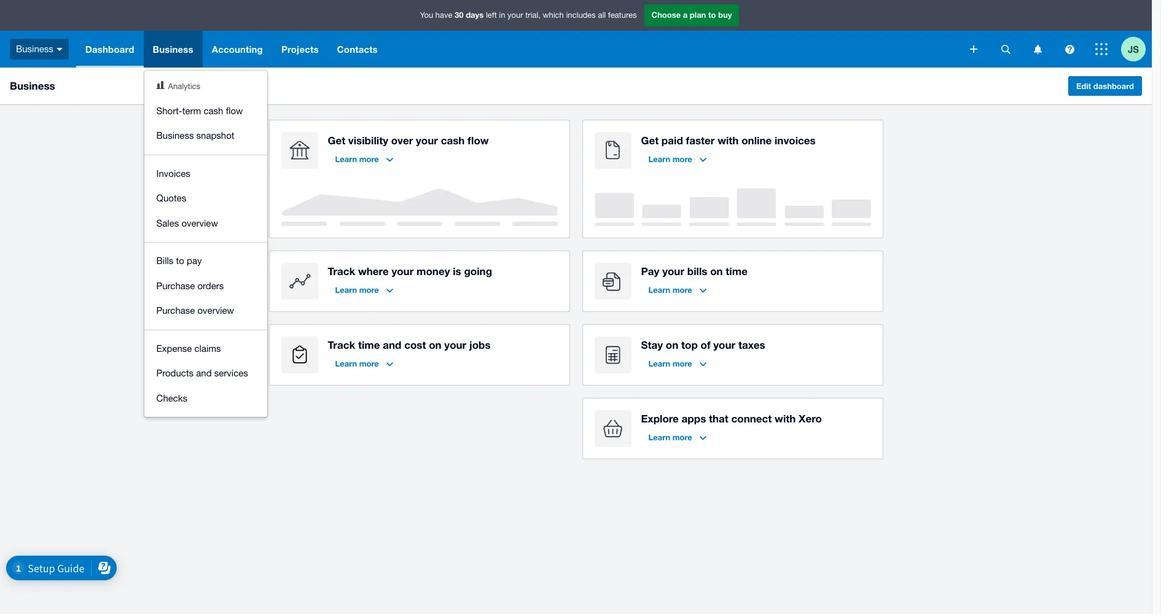 Task type: vqa. For each thing, say whether or not it's contained in the screenshot.
(None
no



Task type: describe. For each thing, give the bounding box(es) containing it.
get paid faster with online invoices
[[641, 134, 816, 147]]

business button inside navigation
[[143, 31, 203, 68]]

buy
[[718, 10, 732, 20]]

your left jobs
[[444, 338, 466, 351]]

30
[[455, 10, 464, 20]]

0 horizontal spatial with
[[718, 134, 739, 147]]

pay
[[187, 256, 202, 266]]

learn more button for apps
[[641, 428, 714, 447]]

term
[[182, 105, 201, 116]]

taxes icon image
[[594, 337, 631, 374]]

learn more for apps
[[648, 432, 692, 442]]

0 horizontal spatial on
[[429, 338, 441, 351]]

contacts button
[[328, 31, 387, 68]]

expense claims link
[[144, 336, 267, 361]]

products and services link
[[144, 361, 267, 386]]

get for get visibility over your cash flow
[[328, 134, 345, 147]]

2 horizontal spatial on
[[710, 265, 723, 278]]

apps
[[682, 412, 706, 425]]

all
[[598, 11, 606, 20]]

learn more button for time
[[328, 354, 400, 374]]

more for on
[[673, 359, 692, 369]]

track money icon image
[[281, 263, 318, 300]]

projects icon image
[[281, 337, 318, 374]]

sales
[[156, 218, 179, 228]]

edit dashboard
[[1076, 81, 1134, 91]]

days
[[466, 10, 484, 20]]

in
[[499, 11, 505, 20]]

invoices icon image
[[594, 132, 631, 169]]

choose a plan to buy
[[651, 10, 732, 20]]

orders
[[198, 280, 224, 291]]

accounting
[[212, 44, 263, 55]]

learn more button for paid
[[641, 149, 714, 169]]

svg image inside the business popup button
[[56, 48, 63, 51]]

plan
[[690, 10, 706, 20]]

explore
[[641, 412, 679, 425]]

more for apps
[[673, 432, 692, 442]]

taxes
[[738, 338, 765, 351]]

accounting button
[[203, 31, 272, 68]]

purchase orders link
[[144, 274, 267, 299]]

purchase for purchase overview
[[156, 305, 195, 316]]

stay on top of your taxes
[[641, 338, 765, 351]]

projects button
[[272, 31, 328, 68]]

that
[[709, 412, 728, 425]]

learn more button for on
[[641, 354, 714, 374]]

add-ons icon image
[[594, 410, 631, 447]]

track time and cost on your jobs
[[328, 338, 491, 351]]

business snapshot link
[[144, 123, 267, 148]]

a
[[683, 10, 688, 20]]

sales overview
[[156, 218, 218, 228]]

learn for apps
[[648, 432, 670, 442]]

navigation inside banner
[[76, 31, 961, 417]]

expense
[[156, 343, 192, 354]]

banking preview line graph image
[[281, 189, 557, 226]]

your right "over"
[[416, 134, 438, 147]]

bills
[[687, 265, 707, 278]]

0 horizontal spatial svg image
[[1034, 45, 1042, 54]]

dashboard link
[[76, 31, 143, 68]]

your right where at the left top
[[392, 265, 414, 278]]

0 vertical spatial and
[[383, 338, 401, 351]]

bills
[[156, 256, 173, 266]]

your right "of"
[[713, 338, 735, 351]]

visibility
[[348, 134, 388, 147]]

connect
[[731, 412, 772, 425]]

paid
[[662, 134, 683, 147]]

learn more button for visibility
[[328, 149, 400, 169]]

analytics
[[168, 82, 200, 91]]

and inside navigation
[[196, 368, 212, 378]]

more for your
[[673, 285, 692, 295]]

learn for paid
[[648, 154, 670, 164]]

business snapshot
[[156, 130, 234, 141]]

bills icon image
[[594, 263, 631, 300]]

group inside navigation
[[144, 71, 267, 417]]

is
[[453, 265, 461, 278]]

2 horizontal spatial svg image
[[1095, 43, 1108, 55]]

1 horizontal spatial with
[[775, 412, 796, 425]]

get visibility over your cash flow
[[328, 134, 489, 147]]

1 vertical spatial to
[[176, 256, 184, 266]]

your right 'pay'
[[662, 265, 684, 278]]

purchase overview link
[[144, 299, 267, 323]]

learn more for your
[[648, 285, 692, 295]]

of
[[701, 338, 710, 351]]

more for visibility
[[359, 154, 379, 164]]

stay
[[641, 338, 663, 351]]

have
[[435, 11, 452, 20]]

checks
[[156, 393, 187, 403]]

1 business button from the left
[[0, 31, 76, 68]]

you
[[420, 11, 433, 20]]

where
[[358, 265, 389, 278]]

you have 30 days left in your trial, which includes all features
[[420, 10, 637, 20]]

edit dashboard button
[[1068, 76, 1142, 96]]

1 horizontal spatial svg image
[[1065, 45, 1074, 54]]

learn more button for where
[[328, 280, 400, 300]]

1 horizontal spatial on
[[666, 338, 678, 351]]

your inside you have 30 days left in your trial, which includes all features
[[507, 11, 523, 20]]

learn for time
[[335, 359, 357, 369]]

products and services
[[156, 368, 248, 378]]

learn more for visibility
[[335, 154, 379, 164]]

going
[[464, 265, 492, 278]]

0 horizontal spatial cash
[[204, 105, 223, 116]]

cost
[[404, 338, 426, 351]]

track for track where your money is going
[[328, 265, 355, 278]]

includes
[[566, 11, 596, 20]]

more for paid
[[673, 154, 692, 164]]

1 horizontal spatial svg image
[[970, 45, 977, 53]]

products
[[156, 368, 194, 378]]



Task type: locate. For each thing, give the bounding box(es) containing it.
quotes
[[156, 193, 186, 203]]

checks link
[[144, 386, 267, 411]]

on right cost
[[429, 338, 441, 351]]

cash right "over"
[[441, 134, 465, 147]]

0 horizontal spatial flow
[[226, 105, 243, 116]]

learn more down track time and cost on your jobs
[[335, 359, 379, 369]]

claims
[[194, 343, 221, 354]]

list box containing short-term cash flow
[[144, 71, 267, 417]]

over
[[391, 134, 413, 147]]

navigation
[[76, 31, 961, 417]]

learn for where
[[335, 285, 357, 295]]

your right in
[[507, 11, 523, 20]]

2 track from the top
[[328, 338, 355, 351]]

2 horizontal spatial svg image
[[1001, 45, 1010, 54]]

0 vertical spatial to
[[708, 10, 716, 20]]

time right bills
[[726, 265, 748, 278]]

get for get paid faster with online invoices
[[641, 134, 659, 147]]

business
[[16, 43, 53, 54], [153, 44, 193, 55], [10, 79, 55, 92], [156, 130, 194, 141]]

track where your money is going
[[328, 265, 492, 278]]

js
[[1128, 43, 1139, 54]]

faster
[[686, 134, 715, 147]]

learn for on
[[648, 359, 670, 369]]

learn more for time
[[335, 359, 379, 369]]

learn more button down paid
[[641, 149, 714, 169]]

features
[[608, 11, 637, 20]]

2 business button from the left
[[143, 31, 203, 68]]

contacts
[[337, 44, 378, 55]]

svg image
[[1001, 45, 1010, 54], [970, 45, 977, 53], [56, 48, 63, 51]]

to left pay
[[176, 256, 184, 266]]

learn more for on
[[648, 359, 692, 369]]

learn more down stay
[[648, 359, 692, 369]]

learn down visibility
[[335, 154, 357, 164]]

learn for visibility
[[335, 154, 357, 164]]

cash
[[204, 105, 223, 116], [441, 134, 465, 147]]

learn down "explore"
[[648, 432, 670, 442]]

track for track time and cost on your jobs
[[328, 338, 355, 351]]

bills to pay link
[[144, 249, 267, 274]]

online
[[742, 134, 772, 147]]

more for where
[[359, 285, 379, 295]]

learn more down visibility
[[335, 154, 379, 164]]

which
[[543, 11, 564, 20]]

learn more down paid
[[648, 154, 692, 164]]

learn more button down apps
[[641, 428, 714, 447]]

choose
[[651, 10, 681, 20]]

1 vertical spatial with
[[775, 412, 796, 425]]

on right bills
[[710, 265, 723, 278]]

banner
[[0, 0, 1152, 417]]

on left top at the bottom right of page
[[666, 338, 678, 351]]

0 horizontal spatial business button
[[0, 31, 76, 68]]

1 horizontal spatial flow
[[468, 134, 489, 147]]

learn more
[[335, 154, 379, 164], [648, 154, 692, 164], [335, 285, 379, 295], [648, 285, 692, 295], [335, 359, 379, 369], [648, 359, 692, 369], [648, 432, 692, 442]]

overview down quotes link
[[181, 218, 218, 228]]

0 horizontal spatial time
[[358, 338, 380, 351]]

learn more down "explore"
[[648, 432, 692, 442]]

0 vertical spatial overview
[[181, 218, 218, 228]]

explore apps that connect with xero
[[641, 412, 822, 425]]

1 vertical spatial track
[[328, 338, 355, 351]]

0 horizontal spatial to
[[176, 256, 184, 266]]

1 horizontal spatial and
[[383, 338, 401, 351]]

money
[[417, 265, 450, 278]]

purchase
[[156, 280, 195, 291], [156, 305, 195, 316]]

with left xero
[[775, 412, 796, 425]]

banner containing js
[[0, 0, 1152, 417]]

learn more button
[[328, 149, 400, 169], [641, 149, 714, 169], [328, 280, 400, 300], [641, 280, 714, 300], [328, 354, 400, 374], [641, 354, 714, 374], [641, 428, 714, 447]]

and left cost
[[383, 338, 401, 351]]

more down visibility
[[359, 154, 379, 164]]

learn more for where
[[335, 285, 379, 295]]

short-
[[156, 105, 182, 116]]

0 vertical spatial cash
[[204, 105, 223, 116]]

flow
[[226, 105, 243, 116], [468, 134, 489, 147]]

xero
[[799, 412, 822, 425]]

purchase down bills to pay
[[156, 280, 195, 291]]

and
[[383, 338, 401, 351], [196, 368, 212, 378]]

and down expense claims link
[[196, 368, 212, 378]]

list box
[[144, 71, 267, 417]]

purchase orders
[[156, 280, 224, 291]]

1 horizontal spatial get
[[641, 134, 659, 147]]

trial,
[[525, 11, 541, 20]]

learn more down where at the left top
[[335, 285, 379, 295]]

1 vertical spatial flow
[[468, 134, 489, 147]]

to
[[708, 10, 716, 20], [176, 256, 184, 266]]

learn right track money icon
[[335, 285, 357, 295]]

list box inside navigation
[[144, 71, 267, 417]]

time
[[726, 265, 748, 278], [358, 338, 380, 351]]

snapshot
[[196, 130, 234, 141]]

learn for your
[[648, 285, 670, 295]]

0 vertical spatial time
[[726, 265, 748, 278]]

overview down orders on the top left of page
[[198, 305, 234, 316]]

short-term cash flow link
[[144, 99, 267, 123]]

navigation containing dashboard
[[76, 31, 961, 417]]

bills to pay
[[156, 256, 202, 266]]

get left visibility
[[328, 134, 345, 147]]

learn more button down top at the bottom right of page
[[641, 354, 714, 374]]

overview for sales overview
[[181, 218, 218, 228]]

group
[[144, 71, 267, 417]]

header chart image
[[156, 81, 164, 89]]

get
[[328, 134, 345, 147], [641, 134, 659, 147]]

learn more button down pay your bills on time
[[641, 280, 714, 300]]

on
[[710, 265, 723, 278], [429, 338, 441, 351], [666, 338, 678, 351]]

0 horizontal spatial get
[[328, 134, 345, 147]]

purchase for purchase orders
[[156, 280, 195, 291]]

0 vertical spatial purchase
[[156, 280, 195, 291]]

1 horizontal spatial business button
[[143, 31, 203, 68]]

invoices
[[156, 168, 190, 178]]

learn down paid
[[648, 154, 670, 164]]

with
[[718, 134, 739, 147], [775, 412, 796, 425]]

0 vertical spatial track
[[328, 265, 355, 278]]

short-term cash flow
[[156, 105, 243, 116]]

left
[[486, 11, 497, 20]]

learn more button down where at the left top
[[328, 280, 400, 300]]

1 vertical spatial and
[[196, 368, 212, 378]]

dashboard
[[1093, 81, 1134, 91]]

more down pay your bills on time
[[673, 285, 692, 295]]

1 track from the top
[[328, 265, 355, 278]]

learn more button down track time and cost on your jobs
[[328, 354, 400, 374]]

track left where at the left top
[[328, 265, 355, 278]]

learn more down 'pay'
[[648, 285, 692, 295]]

more down track time and cost on your jobs
[[359, 359, 379, 369]]

js button
[[1121, 31, 1152, 68]]

0 horizontal spatial and
[[196, 368, 212, 378]]

overview
[[181, 218, 218, 228], [198, 305, 234, 316]]

1 vertical spatial overview
[[198, 305, 234, 316]]

with right "faster"
[[718, 134, 739, 147]]

learn more button for your
[[641, 280, 714, 300]]

sales overview link
[[144, 211, 267, 236]]

0 horizontal spatial svg image
[[56, 48, 63, 51]]

1 vertical spatial purchase
[[156, 305, 195, 316]]

2 purchase from the top
[[156, 305, 195, 316]]

flow inside banner
[[226, 105, 243, 116]]

purchase overview
[[156, 305, 234, 316]]

to left buy
[[708, 10, 716, 20]]

invoices
[[775, 134, 816, 147]]

invoices preview bar graph image
[[594, 189, 871, 226]]

more down paid
[[673, 154, 692, 164]]

1 horizontal spatial time
[[726, 265, 748, 278]]

invoices link
[[144, 161, 267, 186]]

svg image
[[1095, 43, 1108, 55], [1034, 45, 1042, 54], [1065, 45, 1074, 54]]

dashboard
[[85, 44, 134, 55]]

get left paid
[[641, 134, 659, 147]]

1 purchase from the top
[[156, 280, 195, 291]]

track right projects icon
[[328, 338, 355, 351]]

1 horizontal spatial to
[[708, 10, 716, 20]]

more down apps
[[673, 432, 692, 442]]

cash right term
[[204, 105, 223, 116]]

banking icon image
[[281, 132, 318, 169]]

1 vertical spatial cash
[[441, 134, 465, 147]]

track
[[328, 265, 355, 278], [328, 338, 355, 351]]

business button
[[0, 31, 76, 68], [143, 31, 203, 68]]

1 vertical spatial time
[[358, 338, 380, 351]]

projects
[[281, 44, 319, 55]]

learn more for paid
[[648, 154, 692, 164]]

jobs
[[469, 338, 491, 351]]

expense claims
[[156, 343, 221, 354]]

1 horizontal spatial cash
[[441, 134, 465, 147]]

time left cost
[[358, 338, 380, 351]]

more for time
[[359, 359, 379, 369]]

your
[[507, 11, 523, 20], [416, 134, 438, 147], [392, 265, 414, 278], [662, 265, 684, 278], [444, 338, 466, 351], [713, 338, 735, 351]]

purchase down purchase orders
[[156, 305, 195, 316]]

pay your bills on time
[[641, 265, 748, 278]]

overview for purchase overview
[[198, 305, 234, 316]]

edit
[[1076, 81, 1091, 91]]

quotes link
[[144, 186, 267, 211]]

services
[[214, 368, 248, 378]]

group containing short-term cash flow
[[144, 71, 267, 417]]

top
[[681, 338, 698, 351]]

learn down 'pay'
[[648, 285, 670, 295]]

pay
[[641, 265, 659, 278]]

0 vertical spatial with
[[718, 134, 739, 147]]

more down where at the left top
[[359, 285, 379, 295]]

0 vertical spatial flow
[[226, 105, 243, 116]]

learn down stay
[[648, 359, 670, 369]]

learn right projects icon
[[335, 359, 357, 369]]

1 get from the left
[[328, 134, 345, 147]]

more down top at the bottom right of page
[[673, 359, 692, 369]]

learn more button down visibility
[[328, 149, 400, 169]]

2 get from the left
[[641, 134, 659, 147]]



